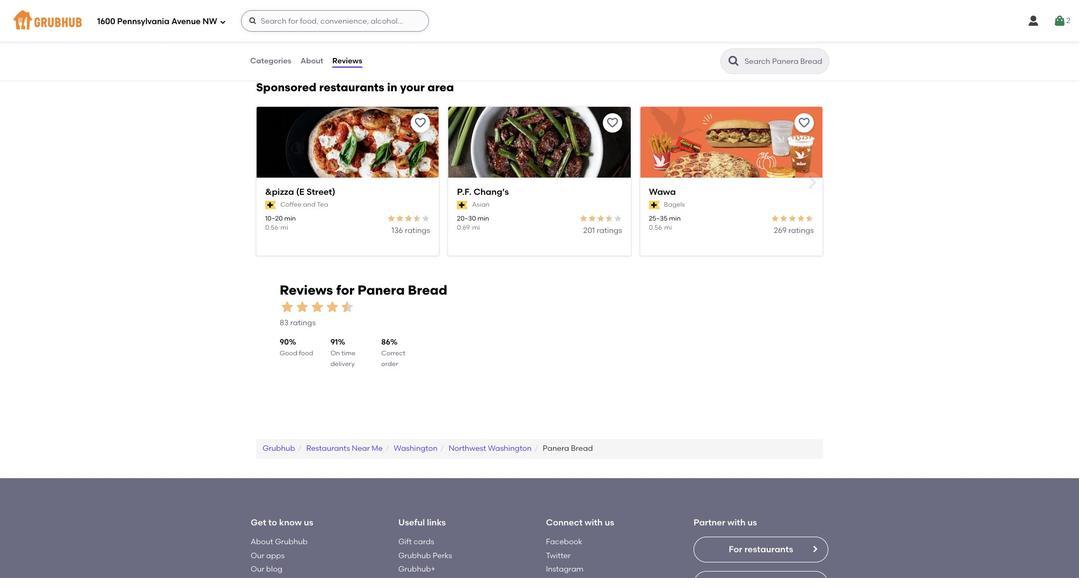 Task type: locate. For each thing, give the bounding box(es) containing it.
driver
[[748, 61, 768, 70]]

2 horizontal spatial save this restaurant image
[[798, 116, 811, 129]]

not
[[619, 61, 631, 70]]

mi inside 10–20 min 0.56 mi
[[281, 224, 288, 232]]

to right get on the left bottom
[[268, 518, 277, 528]]

save this restaurant image for (e
[[414, 116, 427, 129]]

2 horizontal spatial min
[[669, 215, 681, 222]]

reviews
[[333, 56, 362, 65], [280, 283, 333, 298]]

grubhub left restaurants
[[263, 444, 295, 454]]

1 vertical spatial your
[[400, 80, 425, 94]]

subscription pass image down p.f.
[[457, 201, 468, 209]]

northwest washington link
[[449, 444, 532, 454]]

is right day
[[329, 39, 334, 48]]

0 horizontal spatial 0.56
[[265, 224, 279, 232]]

min for (e
[[284, 215, 296, 222]]

0 horizontal spatial washington
[[394, 444, 438, 454]]

1 save this restaurant image from the left
[[414, 116, 427, 129]]

min down asian
[[478, 215, 489, 222]]

restaurants
[[319, 80, 385, 94], [745, 545, 794, 555]]

1 vertical spatial a
[[633, 61, 638, 70]]

may down of
[[360, 61, 376, 70]]

delivery down time
[[331, 360, 355, 368]]

2 vertical spatial grubhub
[[399, 551, 431, 560]]

for restaurants
[[729, 545, 794, 555]]

0 vertical spatial panera
[[358, 283, 405, 298]]

1 vertical spatial for
[[336, 283, 355, 298]]

reviews down used
[[333, 56, 362, 65]]

for up of
[[355, 39, 365, 48]]

about for about grubhub our apps our blog
[[251, 538, 273, 547]]

ratings right 269
[[789, 226, 814, 235]]

allergy
[[357, 22, 382, 31]]

washington right "northwest"
[[488, 444, 532, 454]]

facebook link
[[546, 538, 583, 547]]

1 horizontal spatial min
[[478, 215, 489, 222]]

1 horizontal spatial a
[[633, 61, 638, 70]]

ratings right 83
[[290, 318, 316, 328]]

on
[[331, 350, 340, 357]]

0.56 down 25–35
[[649, 224, 662, 232]]

2 horizontal spatial us
[[748, 518, 757, 528]]

0 horizontal spatial mi
[[281, 224, 288, 232]]

your down allergens
[[400, 80, 425, 94]]

may
[[522, 39, 539, 48], [360, 61, 376, 70]]

0 vertical spatial may
[[522, 39, 539, 48]]

washington right me
[[394, 444, 438, 454]]

0 horizontal spatial may
[[360, 61, 376, 70]]

to inside 2000 calories a day is used for general nutrition advice, but calorie needs may vary. additional nutritional information available upon request. please contact the restaurant. many of our products contain or come into contact with common allergens, including wheat, peanuts, soy, tree nuts, milk, eggs, fish and shellfish. customization may impact allergens and nutrition in your order. our delivery charge is not a tip or gratuity provided to the driver
[[725, 61, 732, 70]]

and up used
[[341, 22, 355, 31]]

correct
[[382, 350, 406, 357]]

get to know us
[[251, 518, 313, 528]]

1 vertical spatial nutritional
[[599, 39, 636, 48]]

0 horizontal spatial us
[[304, 518, 313, 528]]

for up 91 at the bottom left
[[336, 283, 355, 298]]

2
[[1067, 16, 1071, 25]]

0 horizontal spatial bread
[[408, 283, 448, 298]]

to down soy, at right
[[725, 61, 732, 70]]

our apps link
[[251, 551, 285, 560]]

available
[[682, 39, 716, 48]]

reviews up 83 ratings
[[280, 283, 333, 298]]

restaurants for for
[[745, 545, 794, 555]]

&pizza (e street) logo image
[[257, 107, 439, 197]]

0 horizontal spatial nutrition
[[397, 39, 427, 48]]

0 vertical spatial for
[[355, 39, 365, 48]]

mi inside 25–35 min 0.56 mi
[[665, 224, 672, 232]]

1 horizontal spatial in
[[489, 61, 496, 70]]

1 vertical spatial reviews
[[280, 283, 333, 298]]

about down day
[[301, 56, 323, 65]]

0 horizontal spatial save this restaurant button
[[411, 113, 430, 133]]

p.f. chang's  logo image
[[449, 107, 631, 197]]

1 vertical spatial is
[[612, 61, 617, 70]]

1 vertical spatial or
[[651, 61, 658, 70]]

search icon image
[[728, 55, 741, 68]]

svg image
[[1028, 15, 1040, 27], [1054, 15, 1067, 27], [248, 17, 257, 25]]

0.56 inside 10–20 min 0.56 mi
[[265, 224, 279, 232]]

min down bagels
[[669, 215, 681, 222]]

1 mi from the left
[[281, 224, 288, 232]]

grubhub down know
[[275, 538, 308, 547]]

us right connect
[[605, 518, 614, 528]]

1 horizontal spatial nutrition
[[457, 61, 487, 70]]

(e
[[296, 187, 305, 197]]

1 horizontal spatial save this restaurant button
[[603, 113, 622, 133]]

star icon image
[[387, 214, 396, 223], [396, 214, 405, 223], [405, 214, 413, 223], [413, 214, 422, 223], [413, 214, 422, 223], [422, 214, 430, 223], [579, 214, 588, 223], [588, 214, 597, 223], [597, 214, 605, 223], [605, 214, 614, 223], [605, 214, 614, 223], [614, 214, 622, 223], [771, 214, 780, 223], [780, 214, 788, 223], [788, 214, 797, 223], [797, 214, 806, 223], [806, 214, 814, 223], [806, 214, 814, 223], [280, 300, 295, 315], [295, 300, 310, 315], [310, 300, 325, 315], [325, 300, 340, 315], [340, 300, 355, 315], [340, 300, 355, 315]]

25–35
[[649, 215, 668, 222]]

contact down needs
[[499, 50, 528, 59]]

1 horizontal spatial delivery
[[554, 61, 582, 70]]

instagram
[[546, 565, 584, 574]]

time
[[342, 350, 356, 357]]

view link
[[256, 22, 274, 31]]

or right tip
[[651, 61, 658, 70]]

0 horizontal spatial nutritional
[[275, 22, 313, 31]]

min down coffee
[[284, 215, 296, 222]]

subscription pass image for wawa
[[649, 201, 660, 209]]

min inside 20–30 min 0.69 mi
[[478, 215, 489, 222]]

wawa
[[649, 187, 676, 197]]

1 vertical spatial grubhub
[[275, 538, 308, 547]]

0.69
[[457, 224, 470, 232]]

0 vertical spatial the
[[287, 50, 299, 59]]

1 vertical spatial nutrition
[[457, 61, 487, 70]]

mi right 0.69
[[472, 224, 480, 232]]

restaurants for sponsored
[[319, 80, 385, 94]]

sponsored restaurants in your area
[[256, 80, 454, 94]]

our up our blog link
[[251, 551, 265, 560]]

1 vertical spatial may
[[360, 61, 376, 70]]

grubhub inside gift cards grubhub perks grubhub+
[[399, 551, 431, 560]]

instagram link
[[546, 565, 584, 574]]

1 horizontal spatial bread
[[571, 444, 593, 454]]

mi for p.f.
[[472, 224, 480, 232]]

grubhub down gift cards link
[[399, 551, 431, 560]]

our
[[373, 50, 385, 59]]

2 save this restaurant button from the left
[[603, 113, 622, 133]]

your left order. at the left top of page
[[497, 61, 513, 70]]

mi
[[281, 224, 288, 232], [472, 224, 480, 232], [665, 224, 672, 232]]

reviews for reviews for panera bread
[[280, 283, 333, 298]]

reviews button
[[332, 42, 363, 81]]

to
[[725, 61, 732, 70], [268, 518, 277, 528]]

tip
[[639, 61, 649, 70]]

0 vertical spatial in
[[489, 61, 496, 70]]

1 horizontal spatial 0.56
[[649, 224, 662, 232]]

0 horizontal spatial is
[[329, 39, 334, 48]]

customization
[[305, 61, 358, 70]]

mi inside 20–30 min 0.69 mi
[[472, 224, 480, 232]]

3 min from the left
[[669, 215, 681, 222]]

with right partner
[[728, 518, 746, 528]]

1 washington from the left
[[394, 444, 438, 454]]

nutritional inside 2000 calories a day is used for general nutrition advice, but calorie needs may vary. additional nutritional information available upon request. please contact the restaurant. many of our products contain or come into contact with common allergens, including wheat, peanuts, soy, tree nuts, milk, eggs, fish and shellfish. customization may impact allergens and nutrition in your order. our delivery charge is not a tip or gratuity provided to the driver
[[599, 39, 636, 48]]

nutritional up calories
[[275, 22, 313, 31]]

91
[[331, 338, 338, 347]]

1 save this restaurant button from the left
[[411, 113, 430, 133]]

0 vertical spatial nutritional
[[275, 22, 313, 31]]

2 horizontal spatial mi
[[665, 224, 672, 232]]

mi down 10–20
[[281, 224, 288, 232]]

washington
[[394, 444, 438, 454], [488, 444, 532, 454]]

269
[[774, 226, 787, 235]]

86 correct order
[[382, 338, 406, 368]]

1 horizontal spatial about
[[301, 56, 323, 65]]

facebook
[[546, 538, 583, 547]]

2 horizontal spatial save this restaurant button
[[795, 113, 814, 133]]

restaurants right for on the right of page
[[745, 545, 794, 555]]

3 us from the left
[[748, 518, 757, 528]]

83 ratings
[[280, 318, 316, 328]]

201 ratings
[[584, 226, 622, 235]]

0 horizontal spatial save this restaurant image
[[414, 116, 427, 129]]

with right connect
[[585, 518, 603, 528]]

2 button
[[1054, 11, 1071, 31]]

0 horizontal spatial with
[[530, 50, 545, 59]]

0 horizontal spatial or
[[451, 50, 459, 59]]

nutrition down come
[[457, 61, 487, 70]]

1 vertical spatial delivery
[[331, 360, 355, 368]]

save this restaurant image
[[414, 116, 427, 129], [606, 116, 619, 129], [798, 116, 811, 129]]

2 washington from the left
[[488, 444, 532, 454]]

ratings right 136
[[405, 226, 430, 235]]

1 horizontal spatial nutritional
[[599, 39, 636, 48]]

1 horizontal spatial subscription pass image
[[649, 201, 660, 209]]

1 horizontal spatial with
[[585, 518, 603, 528]]

2 subscription pass image from the left
[[649, 201, 660, 209]]

2 us from the left
[[605, 518, 614, 528]]

0.56 down 10–20
[[265, 224, 279, 232]]

about for about
[[301, 56, 323, 65]]

3 mi from the left
[[665, 224, 672, 232]]

restaurants down 'customization'
[[319, 80, 385, 94]]

your
[[497, 61, 513, 70], [400, 80, 425, 94]]

us up for restaurants
[[748, 518, 757, 528]]

links
[[427, 518, 446, 528]]

our
[[538, 61, 552, 70], [251, 551, 265, 560], [251, 565, 265, 574]]

0 vertical spatial to
[[725, 61, 732, 70]]

us
[[304, 518, 313, 528], [605, 518, 614, 528], [748, 518, 757, 528]]

our left blog at the bottom of the page
[[251, 565, 265, 574]]

1 horizontal spatial to
[[725, 61, 732, 70]]

1 horizontal spatial for
[[355, 39, 365, 48]]

the down 'tree'
[[734, 61, 746, 70]]

0.56 inside 25–35 min 0.56 mi
[[649, 224, 662, 232]]

a left day
[[306, 39, 311, 48]]

2 horizontal spatial svg image
[[1054, 15, 1067, 27]]

about inside about grubhub our apps our blog
[[251, 538, 273, 547]]

or down "but"
[[451, 50, 459, 59]]

0.56 for wawa
[[649, 224, 662, 232]]

request.
[[738, 39, 767, 48]]

with
[[530, 50, 545, 59], [585, 518, 603, 528], [728, 518, 746, 528]]

1 vertical spatial to
[[268, 518, 277, 528]]

panera
[[358, 283, 405, 298], [543, 444, 569, 454]]

save this restaurant image for chang's
[[606, 116, 619, 129]]

1 horizontal spatial us
[[605, 518, 614, 528]]

0 horizontal spatial your
[[400, 80, 425, 94]]

for inside 2000 calories a day is used for general nutrition advice, but calorie needs may vary. additional nutritional information available upon request. please contact the restaurant. many of our products contain or come into contact with common allergens, including wheat, peanuts, soy, tree nuts, milk, eggs, fish and shellfish. customization may impact allergens and nutrition in your order. our delivery charge is not a tip or gratuity provided to the driver
[[355, 39, 365, 48]]

ratings for p.f. chang's
[[597, 226, 622, 235]]

0 horizontal spatial restaurants
[[319, 80, 385, 94]]

0 vertical spatial our
[[538, 61, 552, 70]]

us right know
[[304, 518, 313, 528]]

2 0.56 from the left
[[649, 224, 662, 232]]

1 horizontal spatial save this restaurant image
[[606, 116, 619, 129]]

contact down 2000
[[256, 50, 285, 59]]

is left not
[[612, 61, 617, 70]]

facebook twitter instagram
[[546, 538, 584, 574]]

1 horizontal spatial contact
[[499, 50, 528, 59]]

with up order. at the left top of page
[[530, 50, 545, 59]]

1 vertical spatial about
[[251, 538, 273, 547]]

washington link
[[394, 444, 438, 454]]

reviews inside button
[[333, 56, 362, 65]]

1 horizontal spatial your
[[497, 61, 513, 70]]

subscription pass image up 25–35
[[649, 201, 660, 209]]

1 vertical spatial restaurants
[[745, 545, 794, 555]]

nutritional up including
[[599, 39, 636, 48]]

in down into
[[489, 61, 496, 70]]

svg image
[[219, 19, 226, 25]]

restaurants near me
[[306, 444, 383, 454]]

2 contact from the left
[[499, 50, 528, 59]]

advice
[[314, 22, 339, 31]]

with for partner with us
[[728, 518, 746, 528]]

about
[[301, 56, 323, 65], [251, 538, 273, 547]]

1 horizontal spatial the
[[734, 61, 746, 70]]

1 horizontal spatial restaurants
[[745, 545, 794, 555]]

me
[[372, 444, 383, 454]]

about inside button
[[301, 56, 323, 65]]

1 contact from the left
[[256, 50, 285, 59]]

about up our apps link
[[251, 538, 273, 547]]

0 vertical spatial delivery
[[554, 61, 582, 70]]

&pizza (e street) link
[[265, 186, 430, 198]]

min inside 10–20 min 0.56 mi
[[284, 215, 296, 222]]

0 vertical spatial reviews
[[333, 56, 362, 65]]

1 horizontal spatial mi
[[472, 224, 480, 232]]

about grubhub link
[[251, 538, 308, 547]]

save this restaurant button for (e
[[411, 113, 430, 133]]

avenue
[[171, 16, 201, 26]]

grubhub link
[[263, 444, 295, 454]]

min
[[284, 215, 296, 222], [478, 215, 489, 222], [669, 215, 681, 222]]

1 subscription pass image from the left
[[457, 201, 468, 209]]

1 vertical spatial in
[[387, 80, 398, 94]]

ratings for &pizza (e street)
[[405, 226, 430, 235]]

our right order. at the left top of page
[[538, 61, 552, 70]]

nutrition up products
[[397, 39, 427, 48]]

for restaurants link
[[694, 537, 829, 563]]

2000
[[256, 39, 274, 48]]

0 horizontal spatial subscription pass image
[[457, 201, 468, 209]]

1 vertical spatial panera
[[543, 444, 569, 454]]

1 horizontal spatial svg image
[[1028, 15, 1040, 27]]

0 horizontal spatial min
[[284, 215, 296, 222]]

categories button
[[250, 42, 292, 81]]

subscription pass image
[[457, 201, 468, 209], [649, 201, 660, 209]]

eggs,
[[784, 50, 803, 59]]

a left tip
[[633, 61, 638, 70]]

good
[[280, 350, 297, 357]]

0 horizontal spatial the
[[287, 50, 299, 59]]

delivery down common at top right
[[554, 61, 582, 70]]

in down the impact
[[387, 80, 398, 94]]

0 vertical spatial a
[[306, 39, 311, 48]]

1 min from the left
[[284, 215, 296, 222]]

ratings
[[405, 226, 430, 235], [597, 226, 622, 235], [789, 226, 814, 235], [290, 318, 316, 328]]

1 horizontal spatial washington
[[488, 444, 532, 454]]

ratings right 201
[[597, 226, 622, 235]]

2 save this restaurant image from the left
[[606, 116, 619, 129]]

90 good food
[[280, 338, 313, 357]]

2 min from the left
[[478, 215, 489, 222]]

&pizza
[[265, 187, 294, 197]]

useful
[[399, 518, 425, 528]]

0 vertical spatial restaurants
[[319, 80, 385, 94]]

mi down 25–35
[[665, 224, 672, 232]]

2 mi from the left
[[472, 224, 480, 232]]

connect with us
[[546, 518, 614, 528]]

2 horizontal spatial with
[[728, 518, 746, 528]]

0 vertical spatial your
[[497, 61, 513, 70]]

the down calories
[[287, 50, 299, 59]]

0 horizontal spatial a
[[306, 39, 311, 48]]

for
[[355, 39, 365, 48], [336, 283, 355, 298]]

us for partner with us
[[748, 518, 757, 528]]

0 horizontal spatial svg image
[[248, 17, 257, 25]]

2 vertical spatial our
[[251, 565, 265, 574]]

grubhub+ link
[[399, 565, 436, 574]]

1 0.56 from the left
[[265, 224, 279, 232]]

may left vary.
[[522, 39, 539, 48]]

subscription pass image
[[265, 201, 276, 209]]

subscription pass image for p.f. chang's
[[457, 201, 468, 209]]

food
[[299, 350, 313, 357]]

0 horizontal spatial delivery
[[331, 360, 355, 368]]

0 vertical spatial about
[[301, 56, 323, 65]]

0 horizontal spatial contact
[[256, 50, 285, 59]]

please
[[769, 39, 793, 48]]

area
[[428, 80, 454, 94]]

in
[[489, 61, 496, 70], [387, 80, 398, 94]]

information
[[638, 39, 680, 48]]



Task type: vqa. For each thing, say whether or not it's contained in the screenshot.
friends
no



Task type: describe. For each thing, give the bounding box(es) containing it.
1 horizontal spatial is
[[612, 61, 617, 70]]

us for connect with us
[[605, 518, 614, 528]]

and down 2000
[[256, 61, 271, 70]]

reviews for reviews
[[333, 56, 362, 65]]

vary.
[[540, 39, 557, 48]]

shellfish.
[[272, 61, 303, 70]]

wawa logo image
[[641, 107, 823, 197]]

min inside 25–35 min 0.56 mi
[[669, 215, 681, 222]]

northwest washington
[[449, 444, 532, 454]]

our blog link
[[251, 565, 283, 574]]

136
[[392, 226, 403, 235]]

perks
[[433, 551, 452, 560]]

information.
[[384, 22, 428, 31]]

86
[[382, 338, 391, 347]]

0 vertical spatial or
[[451, 50, 459, 59]]

reviews for panera bread
[[280, 283, 448, 298]]

fish
[[805, 50, 818, 59]]

panera bread link
[[543, 444, 593, 454]]

grubhub perks link
[[399, 551, 452, 560]]

calories
[[276, 39, 305, 48]]

milk,
[[765, 50, 782, 59]]

right image
[[811, 545, 820, 554]]

apps
[[266, 551, 285, 560]]

0 vertical spatial bread
[[408, 283, 448, 298]]

main navigation navigation
[[0, 0, 1080, 42]]

view
[[256, 22, 274, 31]]

restaurants near me link
[[306, 444, 383, 454]]

0 vertical spatial nutrition
[[397, 39, 427, 48]]

gratuity
[[660, 61, 689, 70]]

0 horizontal spatial in
[[387, 80, 398, 94]]

201
[[584, 226, 595, 235]]

3 save this restaurant button from the left
[[795, 113, 814, 133]]

common
[[547, 50, 580, 59]]

our inside 2000 calories a day is used for general nutrition advice, but calorie needs may vary. additional nutritional information available upon request. please contact the restaurant. many of our products contain or come into contact with common allergens, including wheat, peanuts, soy, tree nuts, milk, eggs, fish and shellfish. customization may impact allergens and nutrition in your order. our delivery charge is not a tip or gratuity provided to the driver
[[538, 61, 552, 70]]

wawa link
[[649, 186, 814, 198]]

categories
[[250, 56, 291, 65]]

needs
[[499, 39, 521, 48]]

1 vertical spatial our
[[251, 551, 265, 560]]

asian
[[472, 201, 490, 209]]

save this restaurant button for chang's
[[603, 113, 622, 133]]

20–30 min 0.69 mi
[[457, 215, 489, 232]]

contain
[[422, 50, 449, 59]]

charge
[[584, 61, 610, 70]]

for
[[729, 545, 743, 555]]

delivery inside 2000 calories a day is used for general nutrition advice, but calorie needs may vary. additional nutritional information available upon request. please contact the restaurant. many of our products contain or come into contact with common allergens, including wheat, peanuts, soy, tree nuts, milk, eggs, fish and shellfish. customization may impact allergens and nutrition in your order. our delivery charge is not a tip or gratuity provided to the driver
[[554, 61, 582, 70]]

1 horizontal spatial may
[[522, 39, 539, 48]]

view nutritional advice and allergy information.
[[256, 22, 428, 31]]

twitter
[[546, 551, 571, 560]]

nuts,
[[746, 50, 763, 59]]

partner with us
[[694, 518, 757, 528]]

10–20
[[265, 215, 283, 222]]

tree
[[730, 50, 744, 59]]

1600 pennsylvania avenue nw
[[97, 16, 217, 26]]

advice,
[[429, 39, 456, 48]]

83
[[280, 318, 289, 328]]

come
[[461, 50, 481, 59]]

twitter link
[[546, 551, 571, 560]]

min for chang's
[[478, 215, 489, 222]]

sponsored
[[256, 80, 317, 94]]

0 horizontal spatial panera
[[358, 283, 405, 298]]

peanuts,
[[680, 50, 712, 59]]

p.f. chang's
[[457, 187, 509, 197]]

cards
[[414, 538, 434, 547]]

svg image inside 2 button
[[1054, 15, 1067, 27]]

p.f. chang's link
[[457, 186, 622, 198]]

chang's
[[474, 187, 509, 197]]

1 horizontal spatial panera
[[543, 444, 569, 454]]

1600
[[97, 16, 115, 26]]

in inside 2000 calories a day is used for general nutrition advice, but calorie needs may vary. additional nutritional information available upon request. please contact the restaurant. many of our products contain or come into contact with common allergens, including wheat, peanuts, soy, tree nuts, milk, eggs, fish and shellfish. customization may impact allergens and nutrition in your order. our delivery charge is not a tip or gratuity provided to the driver
[[489, 61, 496, 70]]

20–30
[[457, 215, 476, 222]]

0.56 for &pizza (e street)
[[265, 224, 279, 232]]

your inside 2000 calories a day is used for general nutrition advice, but calorie needs may vary. additional nutritional information available upon request. please contact the restaurant. many of our products contain or come into contact with common allergens, including wheat, peanuts, soy, tree nuts, milk, eggs, fish and shellfish. customization may impact allergens and nutrition in your order. our delivery charge is not a tip or gratuity provided to the driver
[[497, 61, 513, 70]]

used
[[336, 39, 354, 48]]

2000 calories a day is used for general nutrition advice, but calorie needs may vary. additional nutritional information available upon request. please contact the restaurant. many of our products contain or come into contact with common allergens, including wheat, peanuts, soy, tree nuts, milk, eggs, fish and shellfish. customization may impact allergens and nutrition in your order. our delivery charge is not a tip or gratuity provided to the driver
[[256, 39, 818, 70]]

allergens
[[406, 61, 439, 70]]

delivery inside 91 on time delivery
[[331, 360, 355, 368]]

but
[[458, 39, 470, 48]]

ratings for wawa
[[789, 226, 814, 235]]

gift cards link
[[399, 538, 434, 547]]

calorie
[[472, 39, 497, 48]]

about grubhub our apps our blog
[[251, 538, 308, 574]]

269 ratings
[[774, 226, 814, 235]]

restaurant.
[[301, 50, 341, 59]]

1 us from the left
[[304, 518, 313, 528]]

order
[[382, 360, 398, 368]]

0 horizontal spatial to
[[268, 518, 277, 528]]

with inside 2000 calories a day is used for general nutrition advice, but calorie needs may vary. additional nutritional information available upon request. please contact the restaurant. many of our products contain or come into contact with common allergens, including wheat, peanuts, soy, tree nuts, milk, eggs, fish and shellfish. customization may impact allergens and nutrition in your order. our delivery charge is not a tip or gratuity provided to the driver
[[530, 50, 545, 59]]

provided
[[690, 61, 723, 70]]

3 save this restaurant image from the left
[[798, 116, 811, 129]]

91 on time delivery
[[331, 338, 356, 368]]

0 vertical spatial grubhub
[[263, 444, 295, 454]]

pennsylvania
[[117, 16, 170, 26]]

with for connect with us
[[585, 518, 603, 528]]

of
[[364, 50, 371, 59]]

Search for food, convenience, alcohol... search field
[[241, 10, 429, 32]]

25–35 min 0.56 mi
[[649, 215, 681, 232]]

impact
[[377, 61, 404, 70]]

many
[[342, 50, 362, 59]]

products
[[387, 50, 420, 59]]

useful links
[[399, 518, 446, 528]]

1 vertical spatial the
[[734, 61, 746, 70]]

grubhub inside about grubhub our apps our blog
[[275, 538, 308, 547]]

0 vertical spatial is
[[329, 39, 334, 48]]

wheat,
[[654, 50, 679, 59]]

p.f.
[[457, 187, 472, 197]]

about button
[[300, 42, 324, 81]]

136 ratings
[[392, 226, 430, 235]]

grubhub+
[[399, 565, 436, 574]]

1 horizontal spatial or
[[651, 61, 658, 70]]

mi for &pizza
[[281, 224, 288, 232]]

coffee and tea
[[280, 201, 328, 209]]

bagels
[[664, 201, 685, 209]]

and down contain
[[441, 61, 455, 70]]

order.
[[515, 61, 536, 70]]

and left "tea"
[[303, 201, 316, 209]]

northwest
[[449, 444, 486, 454]]

1 vertical spatial bread
[[571, 444, 593, 454]]

0 horizontal spatial for
[[336, 283, 355, 298]]

coffee
[[280, 201, 302, 209]]

Search Panera Bread search field
[[744, 56, 826, 67]]



